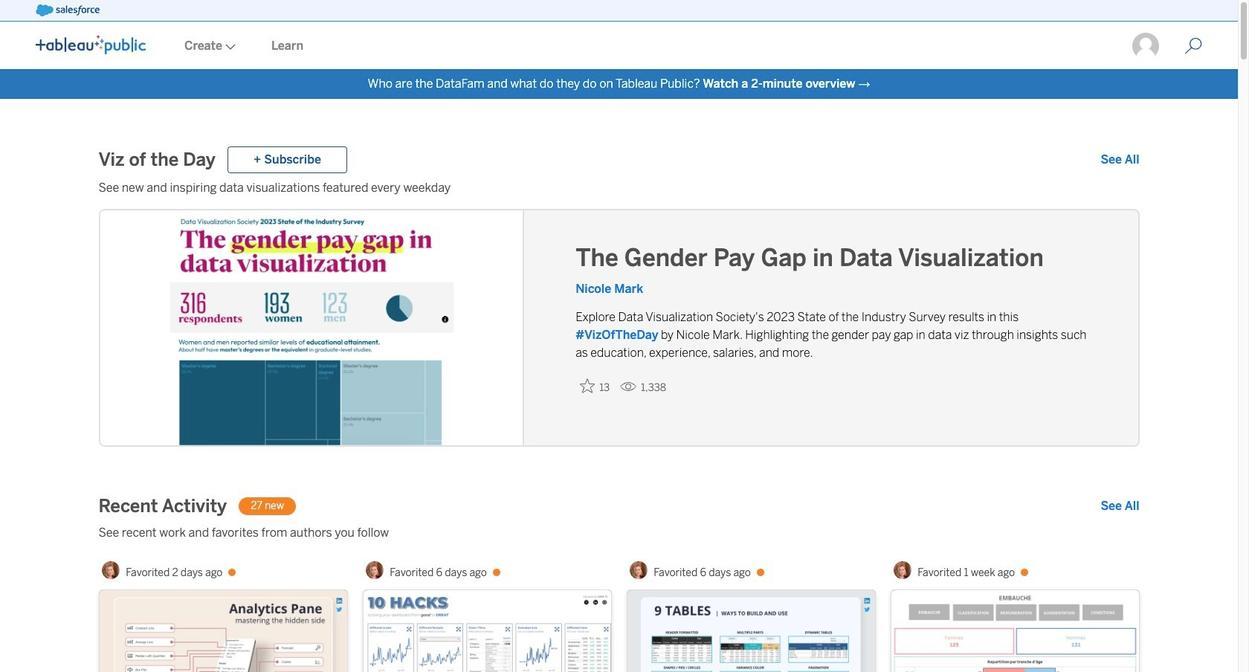 Task type: describe. For each thing, give the bounding box(es) containing it.
workbook thumbnail image for third angela drucioc image from right
[[99, 591, 347, 672]]

logo image
[[36, 35, 146, 54]]

angela drucioc image
[[366, 562, 384, 579]]

2 angela drucioc image from the left
[[630, 562, 648, 579]]

see new and inspiring data visualizations featured every weekday element
[[99, 179, 1140, 197]]

Add Favorite button
[[576, 374, 614, 399]]

tableau public viz of the day image
[[100, 211, 525, 449]]

see all recent activity element
[[1101, 498, 1140, 515]]

go to search image
[[1167, 37, 1221, 55]]

viz of the day heading
[[99, 148, 216, 172]]



Task type: locate. For each thing, give the bounding box(es) containing it.
1 workbook thumbnail image from the left
[[99, 591, 347, 672]]

3 angela drucioc image from the left
[[894, 562, 912, 579]]

tara.schultz image
[[1131, 31, 1161, 61]]

4 workbook thumbnail image from the left
[[892, 591, 1139, 672]]

2 horizontal spatial angela drucioc image
[[894, 562, 912, 579]]

0 horizontal spatial angela drucioc image
[[102, 562, 120, 579]]

see all viz of the day element
[[1101, 151, 1140, 169]]

workbook thumbnail image for 2nd angela drucioc image from right
[[627, 591, 875, 672]]

recent activity heading
[[99, 495, 227, 518]]

create image
[[222, 44, 236, 50]]

angela drucioc image
[[102, 562, 120, 579], [630, 562, 648, 579], [894, 562, 912, 579]]

2 workbook thumbnail image from the left
[[363, 591, 611, 672]]

3 workbook thumbnail image from the left
[[627, 591, 875, 672]]

workbook thumbnail image for third angela drucioc image from left
[[892, 591, 1139, 672]]

workbook thumbnail image
[[99, 591, 347, 672], [363, 591, 611, 672], [627, 591, 875, 672], [892, 591, 1139, 672]]

1 angela drucioc image from the left
[[102, 562, 120, 579]]

add favorite image
[[580, 379, 595, 394]]

workbook thumbnail image for angela drucioc icon
[[363, 591, 611, 672]]

1 horizontal spatial angela drucioc image
[[630, 562, 648, 579]]

see recent work and favorites from authors you follow element
[[99, 524, 1140, 542]]

salesforce logo image
[[36, 4, 100, 16]]



Task type: vqa. For each thing, say whether or not it's contained in the screenshot.
See All Recent Activity element
yes



